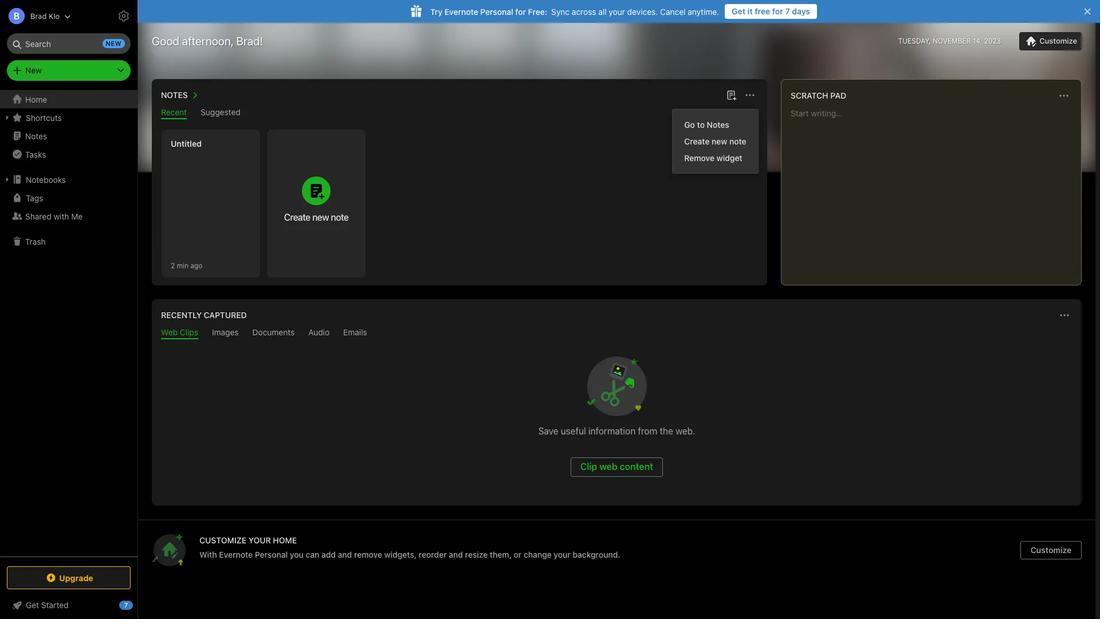 Task type: locate. For each thing, give the bounding box(es) containing it.
notes link
[[0, 127, 137, 145]]

1 vertical spatial notes
[[707, 120, 729, 130]]

get left 'it'
[[732, 6, 746, 16]]

0 vertical spatial note
[[730, 136, 747, 146]]

clip web content button
[[571, 458, 663, 477]]

web clips tab
[[161, 327, 198, 339]]

2023
[[985, 37, 1002, 45]]

notes up "tasks"
[[25, 131, 47, 141]]

get left started
[[26, 600, 39, 610]]

1 vertical spatial more actions image
[[1059, 308, 1072, 322]]

untitled
[[171, 139, 202, 149]]

tab list
[[154, 107, 766, 119], [154, 327, 1080, 339]]

2 tab list from the top
[[154, 327, 1080, 339]]

afternoon,
[[182, 34, 234, 48]]

Help and Learning task checklist field
[[0, 596, 138, 615]]

1 vertical spatial customize button
[[1021, 541, 1083, 560]]

tags button
[[0, 189, 137, 207]]

for inside get it free for 7 days button
[[773, 6, 784, 16]]

1 vertical spatial note
[[331, 212, 349, 222]]

web
[[161, 327, 178, 337]]

7 left click to collapse icon
[[124, 602, 128, 609]]

tab list containing web clips
[[154, 327, 1080, 339]]

and right 'add' at the bottom of the page
[[338, 550, 352, 560]]

evernote down customize
[[219, 550, 253, 560]]

0 vertical spatial customize button
[[1020, 32, 1083, 50]]

for right free
[[773, 6, 784, 16]]

get for get started
[[26, 600, 39, 610]]

suggested
[[201, 107, 241, 117]]

0 horizontal spatial and
[[338, 550, 352, 560]]

get it free for 7 days
[[732, 6, 811, 16]]

1 vertical spatial customize
[[1031, 545, 1072, 555]]

your right change
[[554, 550, 571, 560]]

0 horizontal spatial create new note
[[284, 212, 349, 222]]

ago
[[191, 261, 203, 270]]

1 vertical spatial evernote
[[219, 550, 253, 560]]

1 horizontal spatial 7
[[786, 6, 791, 16]]

0 vertical spatial personal
[[481, 7, 514, 16]]

0 vertical spatial get
[[732, 6, 746, 16]]

tuesday, november 14, 2023
[[899, 37, 1002, 45]]

klo
[[49, 11, 60, 20]]

or
[[514, 550, 522, 560]]

0 horizontal spatial personal
[[255, 550, 288, 560]]

2 vertical spatial notes
[[25, 131, 47, 141]]

2 min ago
[[171, 261, 203, 270]]

more actions field for recently captured
[[1057, 307, 1073, 323]]

0 horizontal spatial new
[[106, 40, 122, 47]]

free
[[755, 6, 771, 16]]

min
[[177, 261, 189, 270]]

your right all
[[609, 7, 626, 16]]

0 vertical spatial new
[[106, 40, 122, 47]]

create
[[684, 136, 710, 146], [284, 212, 311, 222]]

More actions field
[[743, 87, 759, 103], [1057, 88, 1073, 104], [1057, 307, 1073, 323]]

get started
[[26, 600, 69, 610]]

tree
[[0, 90, 138, 556]]

more actions image
[[1058, 89, 1072, 103], [1059, 308, 1072, 322]]

brad
[[30, 11, 47, 20]]

remove
[[354, 550, 382, 560]]

try evernote personal for free: sync across all your devices. cancel anytime.
[[431, 7, 720, 16]]

notes up create new note link
[[707, 120, 729, 130]]

new inside dropdown list menu
[[712, 136, 727, 146]]

documents tab
[[253, 327, 295, 339]]

customize button
[[1020, 32, 1083, 50], [1021, 541, 1083, 560]]

0 horizontal spatial 7
[[124, 602, 128, 609]]

1 horizontal spatial create
[[684, 136, 710, 146]]

shared with me link
[[0, 207, 137, 225]]

note
[[730, 136, 747, 146], [331, 212, 349, 222]]

1 vertical spatial tab list
[[154, 327, 1080, 339]]

recent tab panel
[[152, 119, 768, 286]]

for for free:
[[516, 7, 526, 16]]

tree containing home
[[0, 90, 138, 556]]

notes up recent
[[161, 90, 188, 100]]

1 vertical spatial create new note
[[284, 212, 349, 222]]

all
[[599, 7, 607, 16]]

14,
[[974, 37, 983, 45]]

create new note inside dropdown list menu
[[684, 136, 747, 146]]

Start writing… text field
[[791, 108, 1081, 276]]

more actions image for recently captured
[[1059, 308, 1072, 322]]

2 for from the left
[[516, 7, 526, 16]]

1 horizontal spatial get
[[732, 6, 746, 16]]

Search text field
[[15, 33, 123, 54]]

0 vertical spatial customize
[[1040, 36, 1078, 45]]

recent
[[161, 107, 187, 117]]

emails tab
[[344, 327, 367, 339]]

1 horizontal spatial personal
[[481, 7, 514, 16]]

for left free:
[[516, 7, 526, 16]]

captured
[[204, 310, 247, 320]]

personal inside customize your home with evernote personal you can add and remove widgets, reorder and resize them, or change your background.
[[255, 550, 288, 560]]

and
[[338, 550, 352, 560], [449, 550, 463, 560]]

personal down your
[[255, 550, 288, 560]]

0 vertical spatial notes
[[161, 90, 188, 100]]

tab list containing recent
[[154, 107, 766, 119]]

0 vertical spatial more actions image
[[1058, 89, 1072, 103]]

background.
[[573, 550, 621, 560]]

0 vertical spatial create new note
[[684, 136, 747, 146]]

0 horizontal spatial evernote
[[219, 550, 253, 560]]

2 vertical spatial new
[[313, 212, 329, 222]]

notes inside button
[[161, 90, 188, 100]]

and left resize on the bottom
[[449, 550, 463, 560]]

personal left free:
[[481, 7, 514, 16]]

1 vertical spatial your
[[554, 550, 571, 560]]

new inside button
[[313, 212, 329, 222]]

personal
[[481, 7, 514, 16], [255, 550, 288, 560]]

7 inside help and learning task checklist field
[[124, 602, 128, 609]]

1 vertical spatial 7
[[124, 602, 128, 609]]

sync
[[552, 7, 570, 16]]

pad
[[831, 91, 847, 100]]

recently captured
[[161, 310, 247, 320]]

0 vertical spatial 7
[[786, 6, 791, 16]]

get inside help and learning task checklist field
[[26, 600, 39, 610]]

scratch
[[791, 91, 829, 100]]

0 horizontal spatial notes
[[25, 131, 47, 141]]

7
[[786, 6, 791, 16], [124, 602, 128, 609]]

0 horizontal spatial get
[[26, 600, 39, 610]]

1 for from the left
[[773, 6, 784, 16]]

content
[[620, 462, 654, 472]]

more actions field for scratch pad
[[1057, 88, 1073, 104]]

create new note
[[684, 136, 747, 146], [284, 212, 349, 222]]

0 horizontal spatial your
[[554, 550, 571, 560]]

1 horizontal spatial and
[[449, 550, 463, 560]]

notebooks link
[[0, 170, 137, 189]]

1 horizontal spatial for
[[773, 6, 784, 16]]

0 horizontal spatial create
[[284, 212, 311, 222]]

evernote
[[445, 7, 479, 16], [219, 550, 253, 560]]

2 horizontal spatial notes
[[707, 120, 729, 130]]

0 horizontal spatial note
[[331, 212, 349, 222]]

home
[[25, 94, 47, 104]]

1 vertical spatial get
[[26, 600, 39, 610]]

create new note link
[[673, 133, 758, 150]]

go to notes
[[684, 120, 729, 130]]

1 horizontal spatial your
[[609, 7, 626, 16]]

remove widget link
[[673, 150, 758, 166]]

good
[[152, 34, 179, 48]]

clip web content
[[581, 462, 654, 472]]

2 horizontal spatial new
[[712, 136, 727, 146]]

get inside button
[[732, 6, 746, 16]]

useful
[[561, 426, 587, 436]]

save
[[539, 426, 559, 436]]

0 horizontal spatial for
[[516, 7, 526, 16]]

evernote right 'try'
[[445, 7, 479, 16]]

change
[[524, 550, 552, 560]]

november
[[934, 37, 972, 45]]

across
[[572, 7, 597, 16]]

7 left days
[[786, 6, 791, 16]]

2 and from the left
[[449, 550, 463, 560]]

1 horizontal spatial new
[[313, 212, 329, 222]]

0 vertical spatial create
[[684, 136, 710, 146]]

0 vertical spatial evernote
[[445, 7, 479, 16]]

recent tab
[[161, 107, 187, 119]]

new search field
[[15, 33, 125, 54]]

shortcuts
[[26, 113, 62, 122]]

get
[[732, 6, 746, 16], [26, 600, 39, 610]]

1 vertical spatial create
[[284, 212, 311, 222]]

1 horizontal spatial note
[[730, 136, 747, 146]]

good afternoon, brad!
[[152, 34, 263, 48]]

shared with me
[[25, 211, 83, 221]]

note inside button
[[331, 212, 349, 222]]

0 vertical spatial tab list
[[154, 107, 766, 119]]

1 vertical spatial new
[[712, 136, 727, 146]]

shortcuts button
[[0, 108, 137, 127]]

remove widget
[[684, 153, 743, 163]]

1 vertical spatial personal
[[255, 550, 288, 560]]

1 tab list from the top
[[154, 107, 766, 119]]

more actions image
[[744, 88, 757, 102]]

1 horizontal spatial notes
[[161, 90, 188, 100]]

upgrade button
[[7, 567, 131, 589]]

notes
[[161, 90, 188, 100], [707, 120, 729, 130], [25, 131, 47, 141]]

1 horizontal spatial create new note
[[684, 136, 747, 146]]

upgrade
[[59, 573, 93, 583]]



Task type: describe. For each thing, give the bounding box(es) containing it.
remove
[[684, 153, 715, 163]]

recently
[[161, 310, 202, 320]]

shared
[[25, 211, 51, 221]]

create inside button
[[284, 212, 311, 222]]

notes button
[[159, 88, 202, 102]]

note inside dropdown list menu
[[730, 136, 747, 146]]

started
[[41, 600, 69, 610]]

them,
[[490, 550, 512, 560]]

web clips tab panel
[[152, 339, 1083, 506]]

tags
[[26, 193, 43, 203]]

to
[[697, 120, 705, 130]]

dropdown list menu
[[673, 116, 758, 166]]

clips
[[180, 327, 198, 337]]

tab list for notes
[[154, 107, 766, 119]]

tab list for recently captured
[[154, 327, 1080, 339]]

web clips
[[161, 327, 198, 337]]

expand notebooks image
[[3, 175, 12, 184]]

home
[[273, 536, 297, 545]]

clip
[[581, 462, 598, 472]]

click to collapse image
[[133, 598, 142, 612]]

widget
[[717, 153, 743, 163]]

images tab
[[212, 327, 239, 339]]

images
[[212, 327, 239, 337]]

scratch pad
[[791, 91, 847, 100]]

scratch pad button
[[789, 89, 847, 103]]

notebooks
[[26, 175, 66, 184]]

go
[[684, 120, 695, 130]]

recently captured button
[[159, 308, 247, 322]]

reorder
[[419, 550, 447, 560]]

audio
[[309, 327, 330, 337]]

brad!
[[237, 34, 263, 48]]

get it free for 7 days button
[[725, 4, 818, 19]]

create new note inside button
[[284, 212, 349, 222]]

information
[[589, 426, 636, 436]]

1 horizontal spatial evernote
[[445, 7, 479, 16]]

suggested tab
[[201, 107, 241, 119]]

get for get it free for 7 days
[[732, 6, 746, 16]]

2
[[171, 261, 175, 270]]

save useful information from the web.
[[539, 426, 696, 436]]

me
[[71, 211, 83, 221]]

settings image
[[117, 9, 131, 23]]

emails
[[344, 327, 367, 337]]

evernote inside customize your home with evernote personal you can add and remove widgets, reorder and resize them, or change your background.
[[219, 550, 253, 560]]

you
[[290, 550, 304, 560]]

it
[[748, 6, 753, 16]]

cancel
[[661, 7, 686, 16]]

new button
[[7, 60, 131, 81]]

7 inside button
[[786, 6, 791, 16]]

notes inside tree
[[25, 131, 47, 141]]

with
[[54, 211, 69, 221]]

resize
[[465, 550, 488, 560]]

widgets,
[[385, 550, 417, 560]]

tuesday,
[[899, 37, 932, 45]]

days
[[793, 6, 811, 16]]

more actions image for scratch pad
[[1058, 89, 1072, 103]]

1 and from the left
[[338, 550, 352, 560]]

customize
[[200, 536, 247, 545]]

devices.
[[628, 7, 658, 16]]

your
[[249, 536, 271, 545]]

from
[[638, 426, 658, 436]]

audio tab
[[309, 327, 330, 339]]

web.
[[676, 426, 696, 436]]

home link
[[0, 90, 138, 108]]

customize your home with evernote personal you can add and remove widgets, reorder and resize them, or change your background.
[[200, 536, 621, 560]]

trash link
[[0, 232, 137, 251]]

new inside search field
[[106, 40, 122, 47]]

anytime.
[[688, 7, 720, 16]]

tasks
[[25, 149, 46, 159]]

create inside dropdown list menu
[[684, 136, 710, 146]]

0 vertical spatial your
[[609, 7, 626, 16]]

create new note button
[[267, 130, 366, 278]]

notes inside 'link'
[[707, 120, 729, 130]]

go to notes link
[[673, 116, 758, 133]]

for for 7
[[773, 6, 784, 16]]

tasks button
[[0, 145, 137, 163]]

new
[[25, 65, 42, 75]]

Account field
[[0, 5, 71, 28]]

can
[[306, 550, 320, 560]]

free:
[[528, 7, 548, 16]]

try
[[431, 7, 443, 16]]

the
[[660, 426, 674, 436]]

your inside customize your home with evernote personal you can add and remove widgets, reorder and resize them, or change your background.
[[554, 550, 571, 560]]

web
[[600, 462, 618, 472]]

with
[[200, 550, 217, 560]]

add
[[322, 550, 336, 560]]

documents
[[253, 327, 295, 337]]



Task type: vqa. For each thing, say whether or not it's contained in the screenshot.
font family field
no



